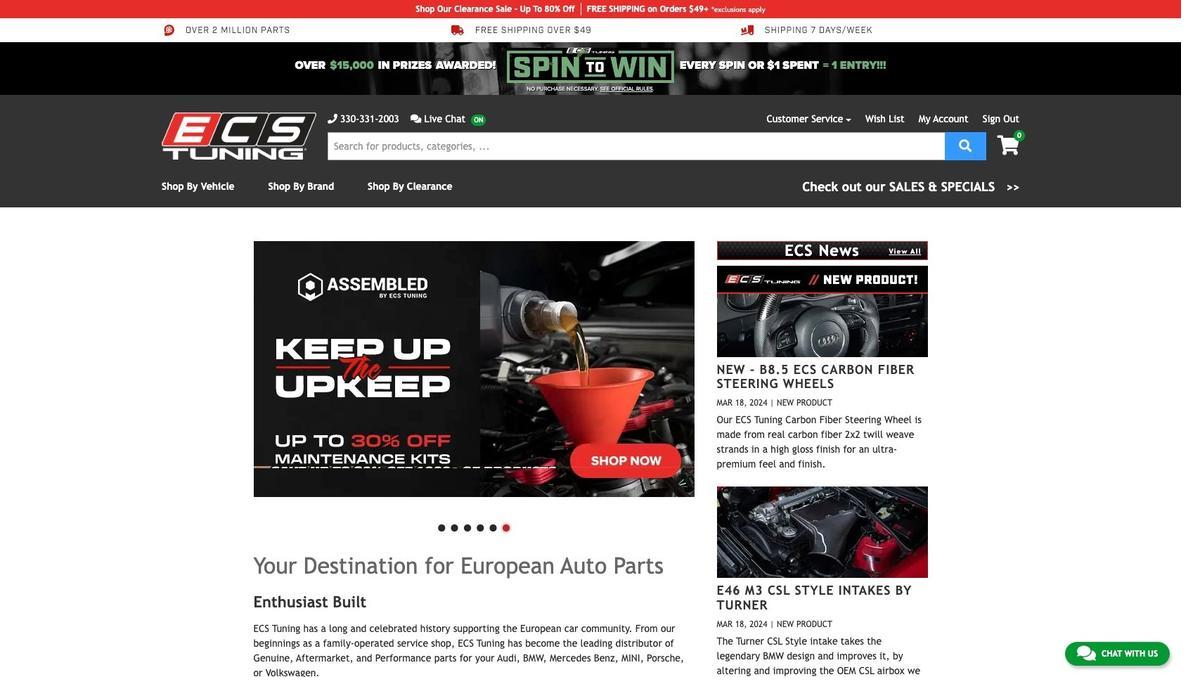 Task type: vqa. For each thing, say whether or not it's contained in the screenshot.
the left ecs
no



Task type: describe. For each thing, give the bounding box(es) containing it.
ecs tuning image
[[162, 113, 316, 160]]

ecs tuning 'spin to win' contest logo image
[[507, 48, 674, 83]]

phone image
[[328, 114, 338, 124]]

comments image
[[410, 114, 422, 124]]



Task type: locate. For each thing, give the bounding box(es) containing it.
comments image
[[1077, 645, 1096, 662]]

generic - abe image
[[254, 241, 694, 497]]

Search text field
[[328, 132, 945, 160]]

search image
[[959, 139, 972, 152]]

e46 m3 csl style intakes by turner image
[[717, 487, 928, 578]]

new - b8.5 ecs carbon fiber steering wheels image
[[717, 266, 928, 357]]



